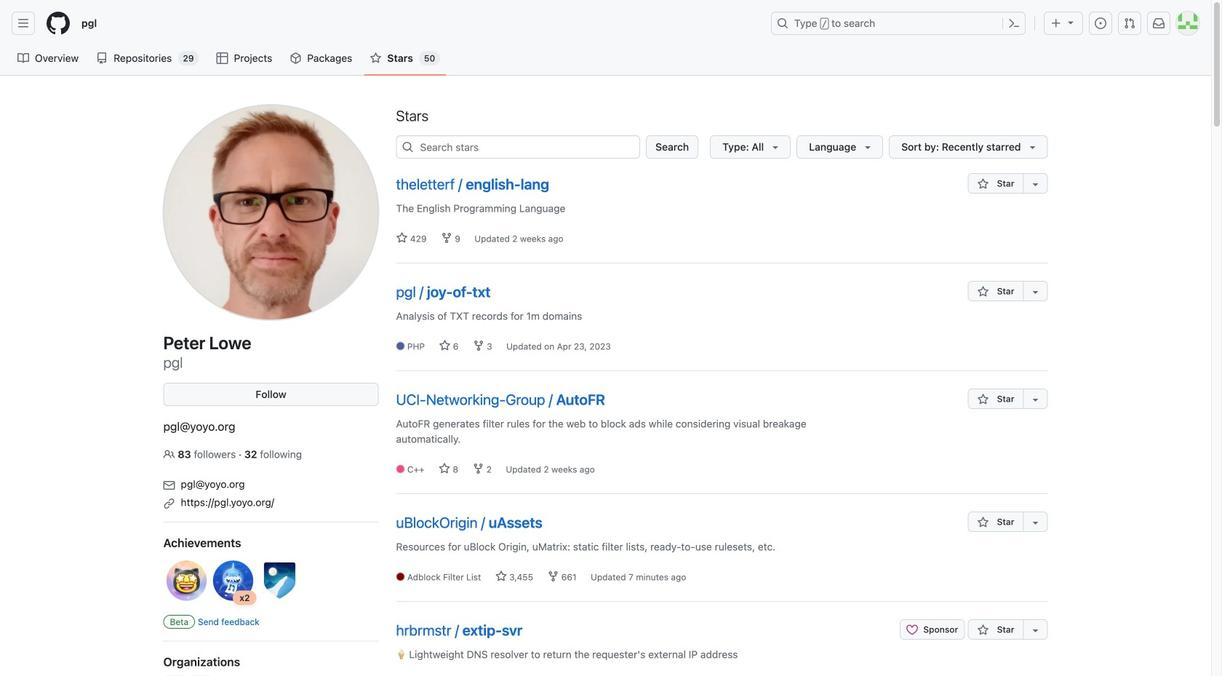 Task type: locate. For each thing, give the bounding box(es) containing it.
issue opened image
[[1095, 17, 1107, 29]]

add this repository to a list image
[[1030, 286, 1042, 298], [1030, 394, 1042, 405], [1030, 517, 1042, 528], [1030, 625, 1042, 636]]

package image
[[290, 52, 302, 64]]

4 add this repository to a list image from the top
[[1030, 625, 1042, 636]]

feature release label: beta element
[[163, 615, 195, 629]]

view pgl's full-sized avatar image
[[163, 105, 379, 320]]

3 add this repository to a list image from the top
[[1030, 517, 1042, 528]]

add this repository to a list image
[[1030, 178, 1042, 190]]

achievement: starstruck image
[[163, 558, 210, 604]]

star image for 3rd add this repository to a list image from the top
[[978, 517, 989, 528]]

2 horizontal spatial triangle down image
[[1066, 16, 1077, 28]]

star image
[[370, 52, 382, 64], [978, 178, 989, 190], [396, 232, 408, 244], [439, 463, 451, 475], [496, 571, 507, 582]]

repo image
[[96, 52, 108, 64]]

star image for 1st add this repository to a list image from the bottom of the page
[[978, 625, 989, 636]]

homepage image
[[47, 12, 70, 35]]

fork image
[[441, 232, 453, 244], [473, 340, 485, 352], [473, 463, 484, 475], [548, 571, 559, 582]]

star image for first add this repository to a list image from the top
[[978, 286, 989, 298]]

triangle down image
[[1027, 141, 1039, 153]]

notifications image
[[1154, 17, 1165, 29]]

triangle down image
[[1066, 16, 1077, 28], [770, 141, 782, 153], [863, 141, 874, 153]]

star image
[[978, 286, 989, 298], [439, 340, 451, 352], [978, 394, 989, 405], [978, 517, 989, 528], [978, 625, 989, 636]]

1 horizontal spatial triangle down image
[[863, 141, 874, 153]]

achievement: pull shark image
[[210, 558, 257, 604]]

email: pgl@yoyo.org element
[[163, 474, 379, 492]]

git pull request image
[[1125, 17, 1136, 29]]

table image
[[217, 52, 228, 64]]

link image
[[163, 498, 175, 510]]



Task type: describe. For each thing, give the bounding box(es) containing it.
star image for 3rd add this repository to a list image from the bottom of the page
[[978, 394, 989, 405]]

book image
[[17, 52, 29, 64]]

command palette image
[[1009, 17, 1020, 29]]

2 add this repository to a list image from the top
[[1030, 394, 1042, 405]]

Search stars search field
[[396, 135, 641, 159]]

heart image
[[907, 624, 919, 636]]

fork image for star image associated with 3rd add this repository to a list image from the bottom of the page
[[473, 463, 484, 475]]

Follow pgl submit
[[163, 383, 379, 406]]

search image
[[402, 141, 414, 153]]

people image
[[163, 449, 175, 460]]

fork image for star image for 3rd add this repository to a list image from the top
[[548, 571, 559, 582]]

1 add this repository to a list image from the top
[[1030, 286, 1042, 298]]

email: pgl@yoyo.org image
[[163, 480, 175, 491]]

fork image for star image for first add this repository to a list image from the top
[[473, 340, 485, 352]]

achievement: arctic code vault contributor image
[[257, 558, 303, 604]]

plus image
[[1051, 17, 1063, 29]]

0 horizontal spatial triangle down image
[[770, 141, 782, 153]]



Task type: vqa. For each thing, say whether or not it's contained in the screenshot.
'push'
no



